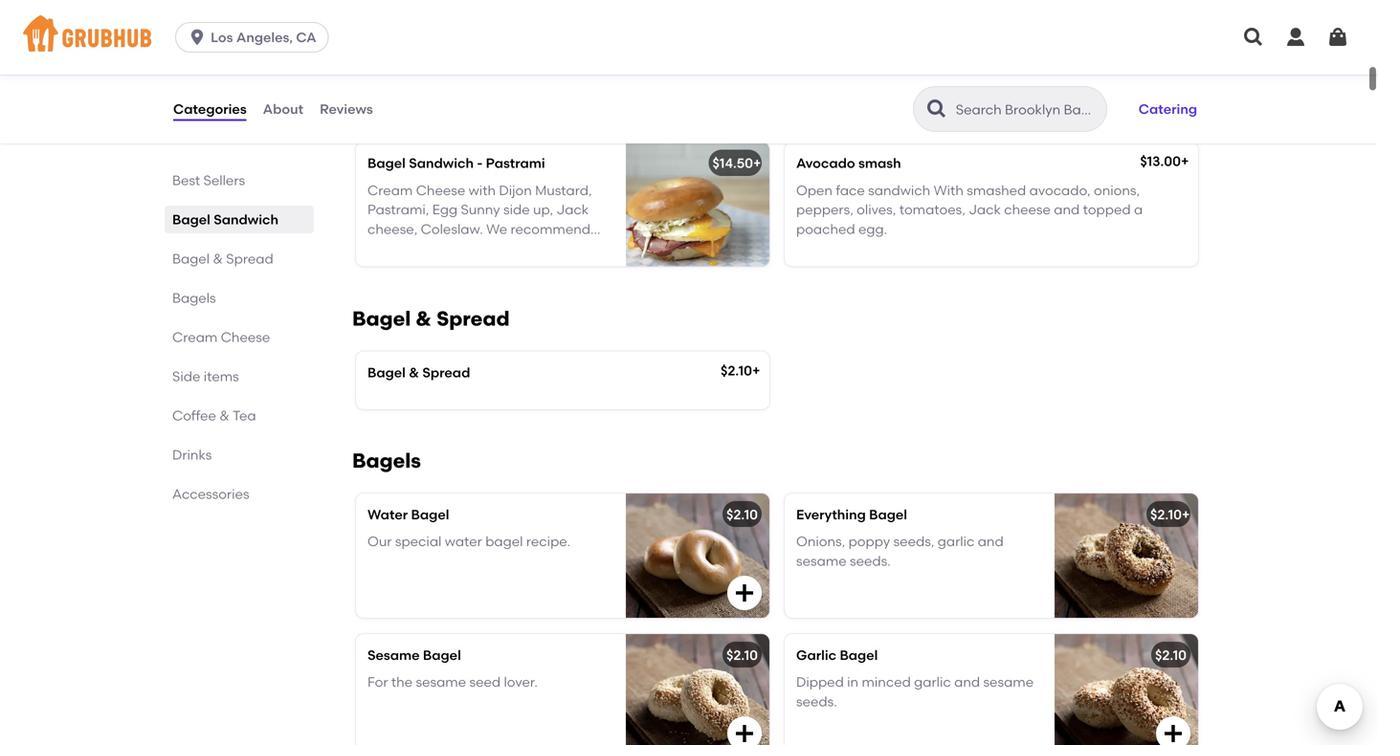 Task type: vqa. For each thing, say whether or not it's contained in the screenshot.
enter an address "button"
no



Task type: locate. For each thing, give the bounding box(es) containing it.
1 vertical spatial $2.10 +
[[1150, 507, 1190, 523]]

angeles,
[[236, 29, 293, 45]]

with inside cream cheese with herbs, lox, tomato, cucumber, onions, capers. we recommend on our sesame bagel.
[[895, 45, 922, 62]]

1 horizontal spatial egg.
[[858, 221, 887, 237]]

and
[[1054, 202, 1080, 218], [978, 534, 1004, 550], [954, 674, 980, 691]]

+
[[1181, 153, 1189, 170], [753, 155, 761, 171], [752, 363, 760, 379], [1182, 507, 1190, 523]]

to left be
[[368, 241, 381, 257]]

peppers, inside open face sandwich  with smashed avocado, onions, peppers, olives, tomatoes, jack cheese and topped a poached egg.
[[796, 202, 854, 218]]

0 horizontal spatial egg.
[[430, 80, 459, 97]]

recommend down cucumber,
[[820, 84, 900, 101]]

olives, down avocado
[[428, 61, 467, 77]]

1 horizontal spatial cream
[[368, 182, 413, 199]]

svg image
[[1242, 26, 1265, 49], [1284, 26, 1307, 49], [733, 582, 756, 605], [733, 722, 756, 745]]

1 horizontal spatial jack
[[969, 202, 1001, 218]]

cheese up cucumber,
[[845, 45, 891, 62]]

0 vertical spatial on
[[904, 84, 920, 101]]

cream inside cream cheese with herbs, lox, tomato, cucumber, onions, capers. we recommend on our sesame bagel.
[[796, 45, 842, 62]]

sandwich down sellers
[[214, 212, 278, 228]]

1 horizontal spatial cheese
[[1004, 202, 1051, 218]]

los angeles, ca
[[211, 29, 316, 45]]

0 vertical spatial cheese,
[[539, 61, 589, 77]]

to
[[576, 100, 589, 116], [368, 241, 381, 257]]

2 horizontal spatial cream
[[796, 45, 842, 62]]

1 vertical spatial cheese
[[1004, 202, 1051, 218]]

smashed
[[368, 42, 429, 58]]

and inside onions, poppy seeds, garlic and sesame seeds.
[[978, 534, 1004, 550]]

jack down smashed
[[969, 202, 1001, 218]]

for
[[368, 674, 388, 691]]

peppers,
[[368, 61, 425, 77], [796, 202, 854, 218]]

on
[[904, 84, 920, 101], [450, 241, 467, 257]]

1 horizontal spatial poached
[[796, 221, 855, 237]]

cheese, inside smashed avocado with shallots, peppers, olives, provolone cheese, poached egg. served as an open face sandwich. we recommend to use our plain bagel.
[[539, 61, 589, 77]]

coffee
[[172, 408, 216, 424]]

on inside cream cheese with dijon mustard, pastrami, egg sunny side up, jack cheese, coleslaw. we recommend to be served on our jalapeno cheese bagel.
[[450, 241, 467, 257]]

bagel. down tomato,
[[796, 104, 837, 120]]

cheese down be
[[368, 260, 417, 276]]

0 vertical spatial our
[[923, 84, 945, 101]]

2 vertical spatial and
[[954, 674, 980, 691]]

egg.
[[430, 80, 459, 97], [858, 221, 887, 237]]

0 horizontal spatial onions,
[[924, 65, 970, 81]]

with inside smashed avocado with shallots, peppers, olives, provolone cheese, poached egg. served as an open face sandwich. we recommend to use our plain bagel.
[[493, 42, 520, 58]]

cheese, up be
[[368, 221, 418, 237]]

pastrami
[[486, 155, 545, 171]]

bagel
[[485, 534, 523, 550]]

we
[[796, 84, 817, 101], [469, 100, 490, 116], [486, 221, 507, 237]]

1 vertical spatial and
[[978, 534, 1004, 550]]

drinks
[[172, 447, 212, 463]]

jack inside open face sandwich  with smashed avocado, onions, peppers, olives, tomatoes, jack cheese and topped a poached egg.
[[969, 202, 1001, 218]]

bagels up cream cheese
[[172, 290, 216, 306]]

0 vertical spatial cheese
[[416, 182, 465, 199]]

0 vertical spatial $2.10 +
[[721, 363, 760, 379]]

on down coleslaw. in the left top of the page
[[450, 241, 467, 257]]

1 horizontal spatial bagels
[[352, 449, 421, 473]]

sandwich down plain at top left
[[409, 155, 474, 171]]

sandwich.
[[400, 100, 465, 116]]

0 horizontal spatial jack
[[557, 202, 589, 218]]

everything
[[796, 507, 866, 523]]

seeds.
[[850, 553, 891, 569], [796, 694, 837, 710]]

egg. up sandwich. on the left top of the page
[[430, 80, 459, 97]]

cream up tomato,
[[796, 45, 842, 62]]

on inside cream cheese with herbs, lox, tomato, cucumber, onions, capers. we recommend on our sesame bagel.
[[904, 84, 920, 101]]

smashed
[[967, 182, 1026, 199]]

main navigation navigation
[[0, 0, 1378, 75]]

cheese
[[845, 45, 891, 62], [1004, 202, 1051, 218]]

1 vertical spatial olives,
[[857, 202, 896, 218]]

poached down open
[[796, 221, 855, 237]]

seeds. down poppy
[[850, 553, 891, 569]]

accessories
[[172, 486, 249, 502]]

1 horizontal spatial face
[[836, 182, 865, 199]]

0 horizontal spatial svg image
[[188, 28, 207, 47]]

sesame inside dipped in minced garlic and sesame seeds.
[[983, 674, 1034, 691]]

seeds. inside onions, poppy seeds, garlic and sesame seeds.
[[850, 553, 891, 569]]

search icon image
[[925, 98, 948, 121]]

onions, inside cream cheese with herbs, lox, tomato, cucumber, onions, capers. we recommend on our sesame bagel.
[[924, 65, 970, 81]]

cheese, up open
[[539, 61, 589, 77]]

smashed avocado with shallots, peppers, olives, provolone cheese, poached egg. served as an open face sandwich. we recommend to use our plain bagel. button
[[356, 2, 769, 136]]

cream inside cream cheese with dijon mustard, pastrami, egg sunny side up, jack cheese, coleslaw. we recommend to be served on our jalapeno cheese bagel.
[[368, 182, 413, 199]]

water bagel
[[368, 507, 449, 523]]

olives, down sandwich at the top
[[857, 202, 896, 218]]

0 horizontal spatial $2.10 +
[[721, 363, 760, 379]]

1 vertical spatial to
[[368, 241, 381, 257]]

cheese inside open face sandwich  with smashed avocado, onions, peppers, olives, tomatoes, jack cheese and topped a poached egg.
[[1004, 202, 1051, 218]]

0 horizontal spatial cheese
[[845, 45, 891, 62]]

seeds. inside dipped in minced garlic and sesame seeds.
[[796, 694, 837, 710]]

0 horizontal spatial cream
[[172, 329, 218, 345]]

0 vertical spatial onions,
[[924, 65, 970, 81]]

with inside cream cheese with dijon mustard, pastrami, egg sunny side up, jack cheese, coleslaw. we recommend to be served on our jalapeno cheese bagel.
[[469, 182, 496, 199]]

0 horizontal spatial on
[[450, 241, 467, 257]]

we down sunny
[[486, 221, 507, 237]]

recommend inside cream cheese with dijon mustard, pastrami, egg sunny side up, jack cheese, coleslaw. we recommend to be served on our jalapeno cheese bagel.
[[511, 221, 590, 237]]

seeds,
[[893, 534, 934, 550]]

0 horizontal spatial to
[[368, 241, 381, 257]]

and down avocado,
[[1054, 202, 1080, 218]]

recommend down "up,"
[[511, 221, 590, 237]]

with up sunny
[[469, 182, 496, 199]]

1 vertical spatial sandwich
[[214, 212, 278, 228]]

sesame inside onions, poppy seeds, garlic and sesame seeds.
[[796, 553, 847, 569]]

cream cheese
[[172, 329, 270, 345]]

and right minced
[[954, 674, 980, 691]]

bagel
[[368, 155, 406, 171], [172, 212, 210, 228], [172, 251, 210, 267], [352, 307, 411, 331], [368, 365, 406, 381], [411, 507, 449, 523], [869, 507, 907, 523], [423, 647, 461, 664], [840, 647, 878, 664]]

onions, down the herbs,
[[924, 65, 970, 81]]

cream cheese with herbs, lox, tomato, cucumber, onions, capers. we recommend on our sesame bagel. button
[[785, 2, 1198, 126]]

1 horizontal spatial sandwich
[[409, 155, 474, 171]]

1 horizontal spatial our
[[470, 241, 492, 257]]

Search Brooklyn Bagel Bakery search field
[[954, 100, 1100, 119]]

onions,
[[796, 534, 845, 550]]

onions, up topped
[[1094, 182, 1140, 199]]

and for dipped in minced garlic and sesame seeds.
[[954, 674, 980, 691]]

use
[[368, 119, 390, 136]]

1 jack from the left
[[557, 202, 589, 218]]

garlic right seeds,
[[938, 534, 975, 550]]

0 horizontal spatial olives,
[[428, 61, 467, 77]]

0 vertical spatial spread
[[226, 251, 273, 267]]

1 vertical spatial bagels
[[352, 449, 421, 473]]

1 horizontal spatial onions,
[[1094, 182, 1140, 199]]

we down tomato,
[[796, 84, 817, 101]]

1 vertical spatial peppers,
[[796, 202, 854, 218]]

garlic
[[938, 534, 975, 550], [914, 674, 951, 691]]

sellers
[[203, 172, 245, 189]]

0 vertical spatial face
[[368, 100, 397, 116]]

face down avocado smash
[[836, 182, 865, 199]]

1 horizontal spatial bagel.
[[796, 104, 837, 120]]

cheese,
[[539, 61, 589, 77], [368, 221, 418, 237]]

we down served
[[469, 100, 490, 116]]

1 vertical spatial on
[[450, 241, 467, 257]]

our
[[368, 534, 392, 550]]

garlic right minced
[[914, 674, 951, 691]]

1 vertical spatial egg.
[[858, 221, 887, 237]]

sandwich
[[868, 182, 930, 199]]

garlic for minced
[[914, 674, 951, 691]]

cream up pastrami, at the left top of page
[[368, 182, 413, 199]]

sesame
[[368, 647, 420, 664]]

0 horizontal spatial cheese,
[[368, 221, 418, 237]]

0 horizontal spatial sandwich
[[214, 212, 278, 228]]

to down open
[[576, 100, 589, 116]]

0 vertical spatial cheese
[[845, 45, 891, 62]]

an
[[528, 80, 545, 97]]

0 horizontal spatial seeds.
[[796, 694, 837, 710]]

peppers, down smashed
[[368, 61, 425, 77]]

jalapeno
[[495, 241, 557, 257]]

poached down smashed
[[368, 80, 427, 97]]

-
[[477, 155, 483, 171]]

recommend
[[820, 84, 900, 101], [493, 100, 573, 116], [511, 221, 590, 237]]

our right use
[[393, 119, 415, 136]]

sesame bagel image
[[626, 634, 769, 746]]

recommend down an
[[493, 100, 573, 116]]

egg. down sandwich at the top
[[858, 221, 887, 237]]

1 vertical spatial garlic
[[914, 674, 951, 691]]

0 horizontal spatial peppers,
[[368, 61, 425, 77]]

garlic inside dipped in minced garlic and sesame seeds.
[[914, 674, 951, 691]]

2 vertical spatial cheese
[[221, 329, 270, 345]]

svg image
[[1326, 26, 1349, 49], [188, 28, 207, 47], [1162, 722, 1185, 745]]

0 vertical spatial and
[[1054, 202, 1080, 218]]

0 horizontal spatial face
[[368, 100, 397, 116]]

1 horizontal spatial peppers,
[[796, 202, 854, 218]]

items
[[204, 368, 239, 385]]

1 vertical spatial face
[[836, 182, 865, 199]]

0 horizontal spatial bagel.
[[453, 119, 494, 136]]

jack inside cream cheese with dijon mustard, pastrami, egg sunny side up, jack cheese, coleslaw. we recommend to be served on our jalapeno cheese bagel.
[[557, 202, 589, 218]]

1 horizontal spatial on
[[904, 84, 920, 101]]

0 vertical spatial cream
[[796, 45, 842, 62]]

reviews button
[[319, 75, 374, 144]]

with up cucumber,
[[895, 45, 922, 62]]

&
[[213, 251, 223, 267], [416, 307, 432, 331], [409, 365, 419, 381], [219, 408, 230, 424]]

recommend inside smashed avocado with shallots, peppers, olives, provolone cheese, poached egg. served as an open face sandwich. we recommend to use our plain bagel.
[[493, 100, 573, 116]]

garlic bagel image
[[1055, 634, 1198, 746]]

cheese down smashed
[[1004, 202, 1051, 218]]

0 vertical spatial egg.
[[430, 80, 459, 97]]

jack for tomatoes,
[[969, 202, 1001, 218]]

bagel. up - on the top of the page
[[453, 119, 494, 136]]

2 vertical spatial our
[[470, 241, 492, 257]]

1 vertical spatial bagel & spread
[[352, 307, 510, 331]]

and inside dipped in minced garlic and sesame seeds.
[[954, 674, 980, 691]]

garlic inside onions, poppy seeds, garlic and sesame seeds.
[[938, 534, 975, 550]]

2 horizontal spatial svg image
[[1326, 26, 1349, 49]]

0 vertical spatial seeds.
[[850, 553, 891, 569]]

with up provolone
[[493, 42, 520, 58]]

1 vertical spatial our
[[393, 119, 415, 136]]

1 horizontal spatial olives,
[[857, 202, 896, 218]]

cheese for cream cheese with dijon mustard, pastrami, egg sunny side up, jack cheese, coleslaw. we recommend to be served on our jalapeno cheese bagel.
[[416, 182, 465, 199]]

our down coleslaw. in the left top of the page
[[470, 241, 492, 257]]

jack down mustard, at the left top of page
[[557, 202, 589, 218]]

1 vertical spatial onions,
[[1094, 182, 1140, 199]]

cream for tomato,
[[796, 45, 842, 62]]

0 horizontal spatial our
[[393, 119, 415, 136]]

peppers, down open
[[796, 202, 854, 218]]

0 vertical spatial garlic
[[938, 534, 975, 550]]

jack
[[557, 202, 589, 218], [969, 202, 1001, 218]]

poached
[[368, 80, 427, 97], [796, 221, 855, 237]]

our special water bagel recipe.
[[368, 534, 571, 550]]

our
[[923, 84, 945, 101], [393, 119, 415, 136], [470, 241, 492, 257]]

1 vertical spatial cream
[[368, 182, 413, 199]]

bagel & spread
[[172, 251, 273, 267], [352, 307, 510, 331], [368, 365, 470, 381]]

our inside cream cheese with herbs, lox, tomato, cucumber, onions, capers. we recommend on our sesame bagel.
[[923, 84, 945, 101]]

$2.10
[[721, 363, 752, 379], [726, 507, 758, 523], [1150, 507, 1182, 523], [726, 647, 758, 664], [1155, 647, 1187, 664]]

cheese up items
[[221, 329, 270, 345]]

bagel.
[[796, 104, 837, 120], [453, 119, 494, 136]]

2 horizontal spatial our
[[923, 84, 945, 101]]

sesame inside cream cheese with herbs, lox, tomato, cucumber, onions, capers. we recommend on our sesame bagel.
[[948, 84, 998, 101]]

cream up side
[[172, 329, 218, 345]]

bagel. inside cream cheese with herbs, lox, tomato, cucumber, onions, capers. we recommend on our sesame bagel.
[[796, 104, 837, 120]]

1 horizontal spatial to
[[576, 100, 589, 116]]

0 vertical spatial bagels
[[172, 290, 216, 306]]

0 vertical spatial sandwich
[[409, 155, 474, 171]]

face up use
[[368, 100, 397, 116]]

to inside cream cheese with dijon mustard, pastrami, egg sunny side up, jack cheese, coleslaw. we recommend to be served on our jalapeno cheese bagel.
[[368, 241, 381, 257]]

face inside smashed avocado with shallots, peppers, olives, provolone cheese, poached egg. served as an open face sandwich. we recommend to use our plain bagel.
[[368, 100, 397, 116]]

we inside cream cheese with herbs, lox, tomato, cucumber, onions, capers. we recommend on our sesame bagel.
[[796, 84, 817, 101]]

everything bagel image
[[1055, 494, 1198, 618]]

2 jack from the left
[[969, 202, 1001, 218]]

seeds. down dipped
[[796, 694, 837, 710]]

on left search icon
[[904, 84, 920, 101]]

water
[[445, 534, 482, 550]]

1 vertical spatial poached
[[796, 221, 855, 237]]

with
[[493, 42, 520, 58], [895, 45, 922, 62], [469, 182, 496, 199]]

seeds. for onions,
[[850, 553, 891, 569]]

0 vertical spatial poached
[[368, 80, 427, 97]]

0 vertical spatial to
[[576, 100, 589, 116]]

open
[[548, 80, 582, 97]]

our down the herbs,
[[923, 84, 945, 101]]

jack for up,
[[557, 202, 589, 218]]

1 horizontal spatial cheese,
[[539, 61, 589, 77]]

0 vertical spatial peppers,
[[368, 61, 425, 77]]

catering
[[1139, 101, 1197, 117]]

sandwich for bagel sandwich - pastrami
[[409, 155, 474, 171]]

open
[[796, 182, 833, 199]]

bagels up water
[[352, 449, 421, 473]]

$14.50
[[713, 155, 753, 171]]

water
[[368, 507, 408, 523]]

our inside cream cheese with dijon mustard, pastrami, egg sunny side up, jack cheese, coleslaw. we recommend to be served on our jalapeno cheese bagel.
[[470, 241, 492, 257]]

poached inside open face sandwich  with smashed avocado, onions, peppers, olives, tomatoes, jack cheese and topped a poached egg.
[[796, 221, 855, 237]]

cheese up egg
[[416, 182, 465, 199]]

0 vertical spatial olives,
[[428, 61, 467, 77]]

1 vertical spatial cheese,
[[368, 221, 418, 237]]

0 horizontal spatial poached
[[368, 80, 427, 97]]

face
[[368, 100, 397, 116], [836, 182, 865, 199]]

1 horizontal spatial seeds.
[[850, 553, 891, 569]]

1 vertical spatial seeds.
[[796, 694, 837, 710]]

and right seeds,
[[978, 534, 1004, 550]]



Task type: describe. For each thing, give the bounding box(es) containing it.
bagel sandwich - pastrami image
[[626, 142, 769, 267]]

in
[[847, 674, 859, 691]]

cream for pastrami,
[[368, 182, 413, 199]]

as
[[510, 80, 525, 97]]

and inside open face sandwich  with smashed avocado, onions, peppers, olives, tomatoes, jack cheese and topped a poached egg.
[[1054, 202, 1080, 218]]

minced
[[862, 674, 911, 691]]

bagel sandwich - lox image
[[1055, 2, 1198, 126]]

poached inside smashed avocado with shallots, peppers, olives, provolone cheese, poached egg. served as an open face sandwich. we recommend to use our plain bagel.
[[368, 80, 427, 97]]

for the sesame seed lover.
[[368, 674, 538, 691]]

olives, inside smashed avocado with shallots, peppers, olives, provolone cheese, poached egg. served as an open face sandwich. we recommend to use our plain bagel.
[[428, 61, 467, 77]]

up,
[[533, 202, 553, 218]]

reviews
[[320, 101, 373, 117]]

sunny
[[461, 202, 500, 218]]

about button
[[262, 75, 304, 144]]

los angeles, ca button
[[175, 22, 337, 53]]

open face sandwich  with smashed avocado, onions, peppers, olives, tomatoes, jack cheese and topped a poached egg.
[[796, 182, 1143, 237]]

about
[[263, 101, 303, 117]]

2 vertical spatial spread
[[422, 365, 470, 381]]

cheese for cream cheese
[[221, 329, 270, 345]]

bagel.
[[420, 260, 461, 276]]

$2.10 for for the sesame seed lover.
[[726, 647, 758, 664]]

herbs,
[[925, 45, 965, 62]]

the
[[391, 674, 413, 691]]

egg
[[432, 202, 458, 218]]

avocado
[[432, 42, 490, 58]]

egg. inside open face sandwich  with smashed avocado, onions, peppers, olives, tomatoes, jack cheese and topped a poached egg.
[[858, 221, 887, 237]]

smash
[[858, 155, 901, 171]]

$14.50 +
[[713, 155, 761, 171]]

$2.10 for dipped in minced garlic and sesame seeds.
[[1155, 647, 1187, 664]]

with for shallots,
[[493, 42, 520, 58]]

categories
[[173, 101, 247, 117]]

with for herbs,
[[895, 45, 922, 62]]

best sellers
[[172, 172, 245, 189]]

we inside smashed avocado with shallots, peppers, olives, provolone cheese, poached egg. served as an open face sandwich. we recommend to use our plain bagel.
[[469, 100, 490, 116]]

pastrami,
[[368, 202, 429, 218]]

ca
[[296, 29, 316, 45]]

be
[[384, 241, 401, 257]]

seeds. for dipped
[[796, 694, 837, 710]]

tomatoes,
[[899, 202, 966, 218]]

special
[[395, 534, 442, 550]]

side
[[503, 202, 530, 218]]

water bagel image
[[626, 494, 769, 618]]

egg. inside smashed avocado with shallots, peppers, olives, provolone cheese, poached egg. served as an open face sandwich. we recommend to use our plain bagel.
[[430, 80, 459, 97]]

peppers, inside smashed avocado with shallots, peppers, olives, provolone cheese, poached egg. served as an open face sandwich. we recommend to use our plain bagel.
[[368, 61, 425, 77]]

side items
[[172, 368, 239, 385]]

1 vertical spatial spread
[[436, 307, 510, 331]]

sesame bagel
[[368, 647, 461, 664]]

lox,
[[968, 45, 990, 62]]

a
[[1134, 202, 1143, 218]]

dipped
[[796, 674, 844, 691]]

cheese inside cream cheese with herbs, lox, tomato, cucumber, onions, capers. we recommend on our sesame bagel.
[[845, 45, 891, 62]]

catering button
[[1130, 88, 1206, 130]]

served
[[462, 80, 507, 97]]

$13.00
[[1140, 153, 1181, 170]]

cream cheese with dijon mustard, pastrami, egg sunny side up, jack cheese, coleslaw. we recommend to be served on our jalapeno cheese bagel.
[[368, 182, 592, 276]]

served
[[404, 241, 447, 257]]

onions, inside open face sandwich  with smashed avocado, onions, peppers, olives, tomatoes, jack cheese and topped a poached egg.
[[1094, 182, 1140, 199]]

mustard,
[[535, 182, 592, 199]]

best
[[172, 172, 200, 189]]

tomato,
[[796, 65, 848, 81]]

bagel sandwich - avocado smash image
[[626, 2, 769, 126]]

seed
[[469, 674, 501, 691]]

our inside smashed avocado with shallots, peppers, olives, provolone cheese, poached egg. served as an open face sandwich. we recommend to use our plain bagel.
[[393, 119, 415, 136]]

we inside cream cheese with dijon mustard, pastrami, egg sunny side up, jack cheese, coleslaw. we recommend to be served on our jalapeno cheese bagel.
[[486, 221, 507, 237]]

1 horizontal spatial svg image
[[1162, 722, 1185, 745]]

0 horizontal spatial bagels
[[172, 290, 216, 306]]

1 horizontal spatial $2.10 +
[[1150, 507, 1190, 523]]

cream cheese with herbs, lox, tomato, cucumber, onions, capers. we recommend on our sesame bagel.
[[796, 45, 1021, 120]]

garlic for seeds,
[[938, 534, 975, 550]]

everything bagel
[[796, 507, 907, 523]]

cheese, inside cream cheese with dijon mustard, pastrami, egg sunny side up, jack cheese, coleslaw. we recommend to be served on our jalapeno cheese bagel.
[[368, 221, 418, 237]]

bagel sandwich
[[172, 212, 278, 228]]

avocado
[[796, 155, 855, 171]]

0 vertical spatial bagel & spread
[[172, 251, 273, 267]]

bagel sandwich - pastrami
[[368, 155, 545, 171]]

and for onions, poppy seeds, garlic and sesame seeds.
[[978, 534, 1004, 550]]

avocado smash
[[796, 155, 901, 171]]

poppy
[[849, 534, 890, 550]]

olives, inside open face sandwich  with smashed avocado, onions, peppers, olives, tomatoes, jack cheese and topped a poached egg.
[[857, 202, 896, 218]]

with
[[934, 182, 964, 199]]

lover.
[[504, 674, 538, 691]]

dipped in minced garlic and sesame seeds.
[[796, 674, 1034, 710]]

bagel. inside smashed avocado with shallots, peppers, olives, provolone cheese, poached egg. served as an open face sandwich. we recommend to use our plain bagel.
[[453, 119, 494, 136]]

dijon
[[499, 182, 532, 199]]

garlic bagel
[[796, 647, 878, 664]]

cucumber,
[[851, 65, 921, 81]]

1 vertical spatial cheese
[[368, 260, 417, 276]]

smashed avocado with shallots, peppers, olives, provolone cheese, poached egg. served as an open face sandwich. we recommend to use our plain bagel.
[[368, 42, 589, 136]]

recipe.
[[526, 534, 571, 550]]

garlic
[[796, 647, 837, 664]]

topped
[[1083, 202, 1131, 218]]

onions, poppy seeds, garlic and sesame seeds.
[[796, 534, 1004, 569]]

avocado,
[[1029, 182, 1091, 199]]

to inside smashed avocado with shallots, peppers, olives, provolone cheese, poached egg. served as an open face sandwich. we recommend to use our plain bagel.
[[576, 100, 589, 116]]

2 vertical spatial cream
[[172, 329, 218, 345]]

los
[[211, 29, 233, 45]]

plain
[[418, 119, 450, 136]]

2 vertical spatial bagel & spread
[[368, 365, 470, 381]]

recommend inside cream cheese with herbs, lox, tomato, cucumber, onions, capers. we recommend on our sesame bagel.
[[820, 84, 900, 101]]

svg image inside "los angeles, ca" button
[[188, 28, 207, 47]]

shallots,
[[523, 42, 576, 58]]

capers.
[[973, 65, 1021, 81]]

coleslaw.
[[421, 221, 483, 237]]

$2.10 for our special water bagel recipe.
[[726, 507, 758, 523]]

categories button
[[172, 75, 248, 144]]

with for dijon
[[469, 182, 496, 199]]

coffee & tea
[[172, 408, 256, 424]]

side
[[172, 368, 200, 385]]

sandwich for bagel sandwich
[[214, 212, 278, 228]]

tea
[[233, 408, 256, 424]]

face inside open face sandwich  with smashed avocado, onions, peppers, olives, tomatoes, jack cheese and topped a poached egg.
[[836, 182, 865, 199]]

$13.00 +
[[1140, 153, 1189, 170]]



